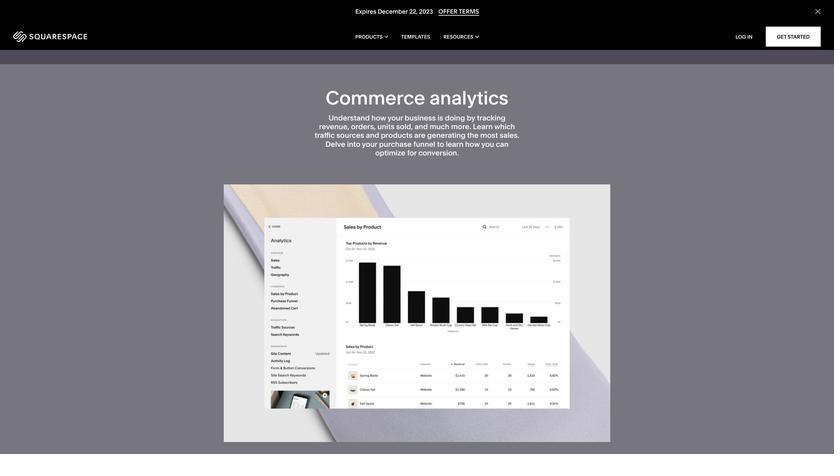 Task type: locate. For each thing, give the bounding box(es) containing it.
learn
[[446, 140, 464, 149]]

templates
[[401, 33, 430, 40]]

for
[[407, 149, 417, 158]]

which
[[494, 122, 515, 131]]

delve
[[326, 140, 345, 149]]

how down commerce
[[372, 113, 386, 122]]

into
[[347, 140, 360, 149]]

analytics
[[430, 86, 509, 109]]

1 horizontal spatial and
[[415, 122, 428, 131]]

0 horizontal spatial and
[[366, 131, 379, 140]]

sold,
[[396, 122, 413, 131]]

sources
[[337, 131, 364, 140]]

learn
[[473, 122, 493, 131]]

how
[[372, 113, 386, 122], [465, 140, 480, 149]]

revenue,
[[319, 122, 349, 131]]

0 horizontal spatial how
[[372, 113, 386, 122]]

1 vertical spatial how
[[465, 140, 480, 149]]

products
[[381, 131, 413, 140]]

and right the sold,
[[415, 122, 428, 131]]

are
[[414, 131, 426, 140]]

squarespace logo link
[[13, 31, 175, 42]]

1 vertical spatial your
[[362, 140, 377, 149]]

much
[[430, 122, 449, 131]]

sales by product ui image
[[265, 218, 570, 409]]

get
[[777, 33, 787, 40]]

your up products
[[388, 113, 403, 122]]

resources button
[[444, 23, 479, 50]]

how left the you at the right top of the page
[[465, 140, 480, 149]]

december
[[378, 8, 408, 15]]

templates link
[[401, 23, 430, 50]]

your right into at the left of page
[[362, 140, 377, 149]]

0 vertical spatial how
[[372, 113, 386, 122]]

your
[[388, 113, 403, 122], [362, 140, 377, 149]]

1 horizontal spatial how
[[465, 140, 480, 149]]

started
[[788, 33, 810, 40]]

resources
[[444, 33, 474, 40]]

22,
[[409, 8, 418, 15]]

can
[[496, 140, 509, 149]]

orders,
[[351, 122, 376, 131]]

and right into at the left of page
[[366, 131, 379, 140]]

conversion.
[[419, 149, 459, 158]]

understand
[[329, 113, 370, 122]]

and
[[415, 122, 428, 131], [366, 131, 379, 140]]

understand how your business is doing by tracking revenue, orders, units sold, and much more. learn which traffic sources and products are generating the most sales. delve into your purchase funnel to learn how you can optimize for conversion.
[[315, 113, 520, 158]]

0 vertical spatial your
[[388, 113, 403, 122]]



Task type: describe. For each thing, give the bounding box(es) containing it.
log             in link
[[736, 33, 753, 40]]

most
[[480, 131, 498, 140]]

funnel
[[414, 140, 435, 149]]

log
[[736, 33, 746, 40]]

generating
[[427, 131, 466, 140]]

0 horizontal spatial your
[[362, 140, 377, 149]]

is
[[438, 113, 443, 122]]

to
[[437, 140, 444, 149]]

purchase
[[379, 140, 412, 149]]

terms
[[459, 8, 479, 15]]

in
[[747, 33, 753, 40]]

commerce
[[326, 86, 425, 109]]

offer terms link
[[438, 8, 479, 16]]

the
[[467, 131, 479, 140]]

arc objects homepage image
[[424, 0, 650, 37]]

get started
[[777, 33, 810, 40]]

by
[[467, 113, 475, 122]]

offer
[[438, 8, 457, 15]]

traffic
[[315, 131, 335, 140]]

products button
[[355, 23, 388, 50]]

log             in
[[736, 33, 753, 40]]

doing
[[445, 113, 465, 122]]

expires
[[355, 8, 376, 15]]

commerce analytics
[[326, 86, 509, 109]]

expires december 22, 2023
[[355, 8, 433, 15]]

more.
[[451, 122, 471, 131]]

offer terms
[[438, 8, 479, 15]]

optimize
[[375, 149, 406, 158]]

sales.
[[500, 131, 520, 140]]

business
[[405, 113, 436, 122]]

squarespace logo image
[[13, 31, 87, 42]]

tracking
[[477, 113, 506, 122]]

products
[[355, 33, 383, 40]]

get started link
[[766, 27, 821, 47]]

you
[[482, 140, 494, 149]]

units
[[378, 122, 395, 131]]

2023
[[419, 8, 433, 15]]

1 horizontal spatial your
[[388, 113, 403, 122]]



Task type: vqa. For each thing, say whether or not it's contained in the screenshot.
Colima image
no



